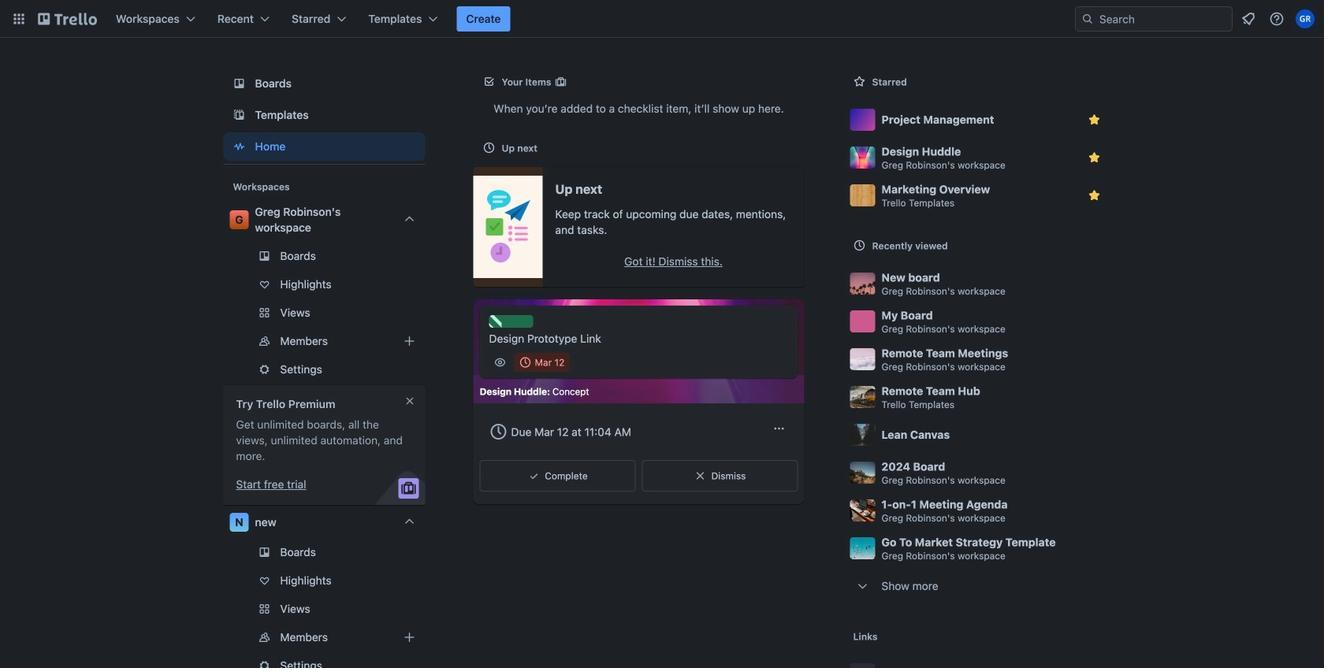 Task type: vqa. For each thing, say whether or not it's contained in the screenshot.
Show menu Image
no



Task type: describe. For each thing, give the bounding box(es) containing it.
back to home image
[[38, 6, 97, 32]]

board image
[[230, 74, 249, 93]]

click to unstar marketing overview. it will be removed from your starred list. image
[[1086, 188, 1102, 203]]

home image
[[230, 137, 249, 156]]

greg robinson (gregrobinson96) image
[[1296, 9, 1315, 28]]

click to unstar design huddle . it will be removed from your starred list. image
[[1086, 150, 1102, 166]]

open information menu image
[[1269, 11, 1285, 27]]

search image
[[1081, 13, 1094, 25]]



Task type: locate. For each thing, give the bounding box(es) containing it.
0 notifications image
[[1239, 9, 1258, 28]]

add image
[[400, 628, 419, 647]]

click to unstar project management. it will be removed from your starred list. image
[[1086, 112, 1102, 128]]

add image
[[400, 332, 419, 351]]

template board image
[[230, 106, 249, 125]]

primary element
[[0, 0, 1324, 38]]

color: green, title: none image
[[489, 315, 533, 328]]

Search field
[[1094, 8, 1232, 30]]



